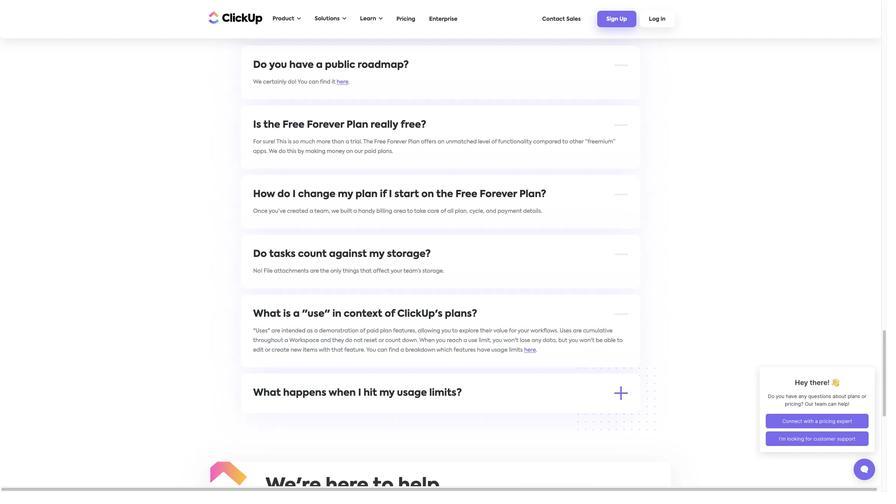 Task type: vqa. For each thing, say whether or not it's contained in the screenshot.
the right users
no



Task type: locate. For each thing, give the bounding box(es) containing it.
works
[[266, 417, 281, 422]]

1 horizontal spatial find
[[389, 348, 399, 353]]

you right do!
[[298, 79, 308, 85]]

is inside for sure! this is so much more than a trial. the free forever plan offers an unmatched level of functionality compared to other "freemium" apps. we do this by making money on our paid plans.
[[288, 139, 292, 145]]

the right period
[[597, 408, 605, 413]]

learn
[[360, 16, 376, 21]]

paid down the
[[364, 149, 377, 154]]

0 horizontal spatial as
[[307, 328, 313, 334]]

or right edit
[[265, 348, 271, 353]]

that down you'll
[[253, 417, 265, 422]]

for left you! at the left bottom of page
[[283, 417, 290, 422]]

have
[[290, 60, 314, 70], [477, 348, 490, 353]]

1 horizontal spatial forever
[[387, 139, 407, 145]]

1 vertical spatial here
[[524, 348, 536, 353]]

as left soon
[[399, 408, 405, 413]]

1 vertical spatial we
[[269, 149, 278, 154]]

solutions
[[315, 16, 340, 21]]

be down 'cumulative'
[[596, 338, 603, 343]]

on left our
[[346, 149, 353, 154]]

the
[[458, 10, 467, 15], [264, 120, 280, 130], [437, 190, 453, 199], [320, 269, 329, 274], [597, 408, 605, 413]]

are right "uses"
[[573, 328, 582, 334]]

1 horizontal spatial when
[[420, 338, 435, 343]]

that right things
[[360, 269, 372, 274]]

how
[[253, 190, 275, 199]]

1 horizontal spatial that
[[332, 348, 343, 353]]

paid up reset
[[367, 328, 379, 334]]

here right it
[[337, 79, 349, 85]]

free for plan
[[456, 190, 478, 199]]

1 vertical spatial find
[[389, 348, 399, 353]]

my up built
[[338, 190, 353, 199]]

here link for what is a "use" in context of clickup's plans?
[[524, 348, 536, 353]]

1 vertical spatial .
[[536, 348, 537, 353]]

0 horizontal spatial have
[[290, 60, 314, 70]]

sales
[[566, 16, 581, 22]]

0 horizontal spatial cycle,
[[470, 209, 485, 214]]

what up "uses"
[[253, 310, 281, 319]]

offers
[[421, 139, 437, 145]]

0 vertical spatial is
[[288, 139, 292, 145]]

0 vertical spatial billing
[[499, 10, 515, 15]]

0 horizontal spatial plan
[[347, 120, 368, 130]]

able
[[604, 338, 616, 343], [286, 408, 298, 413]]

change
[[298, 190, 336, 199]]

once
[[253, 209, 268, 214]]

2 horizontal spatial free
[[456, 190, 478, 199]]

built
[[341, 209, 352, 214]]

you
[[298, 79, 308, 85], [367, 348, 376, 353]]

value
[[494, 328, 508, 334]]

last
[[434, 10, 444, 15]]

use left clickup,
[[306, 408, 315, 413]]

we'll
[[351, 408, 363, 413]]

a left public
[[316, 60, 323, 70]]

1 vertical spatial count
[[385, 338, 401, 343]]

0 vertical spatial paid
[[364, 149, 377, 154]]

0 vertical spatial that
[[360, 269, 372, 274]]

team's
[[404, 269, 421, 274]]

our
[[355, 149, 363, 154]]

my up affect
[[370, 250, 385, 259]]

do up no!
[[253, 250, 267, 259]]

demonstration
[[319, 328, 359, 334]]

0 vertical spatial here link
[[337, 79, 349, 85]]

in up demonstration at bottom
[[333, 310, 342, 319]]

and left we'll
[[340, 408, 350, 413]]

2 vertical spatial that
[[253, 417, 265, 422]]

your up lose
[[518, 328, 529, 334]]

count inside "uses" are intended as a demonstration of paid plan features, allowing you to explore their value for your workflows. uses are cumulative throughout a workspace and they do not reset or count down. when you reach a use limit, you won't lose any data, but you won't be able to edit or create new items with that feature. you can find a breakdown which features have usage limits
[[385, 338, 401, 343]]

do up you've
[[278, 190, 290, 199]]

0 horizontal spatial forever
[[307, 120, 344, 130]]

plan up trial. at the top of the page
[[347, 120, 368, 130]]

be
[[596, 338, 603, 343], [278, 408, 285, 413]]

1 horizontal spatial billing
[[499, 10, 515, 15]]

1 horizontal spatial i
[[358, 389, 361, 398]]

period
[[559, 408, 577, 413]]

forever inside for sure! this is so much more than a trial. the free forever plan offers an unmatched level of functionality compared to other "freemium" apps. we do this by making money on our paid plans.
[[387, 139, 407, 145]]

able down 'cumulative'
[[604, 338, 616, 343]]

my for plan
[[338, 190, 353, 199]]

is
[[253, 120, 261, 130]]

payment
[[498, 209, 522, 214]]

0 vertical spatial or
[[379, 338, 384, 343]]

it
[[332, 79, 336, 85]]

forever
[[307, 120, 344, 130], [387, 139, 407, 145], [480, 190, 517, 199]]

1 horizontal spatial are
[[310, 269, 319, 274]]

0 vertical spatial do
[[279, 149, 286, 154]]

0 vertical spatial we
[[253, 79, 262, 85]]

you've
[[269, 209, 286, 214]]

limits?
[[430, 389, 462, 398]]

1 vertical spatial do
[[253, 250, 267, 259]]

0 vertical spatial plan
[[347, 120, 368, 130]]

enterprise
[[429, 16, 457, 22]]

usage up soon
[[397, 389, 427, 398]]

1 horizontal spatial we
[[269, 149, 278, 154]]

in right log
[[661, 17, 666, 22]]

on inside for sure! this is so much more than a trial. the free forever plan offers an unmatched level of functionality compared to other "freemium" apps. we do this by making money on our paid plans.
[[346, 149, 353, 154]]

with
[[319, 348, 330, 353]]

count down features,
[[385, 338, 401, 343]]

count up attachments
[[298, 250, 327, 259]]

tasks
[[269, 250, 296, 259]]

features,
[[393, 328, 417, 334]]

i right the if
[[389, 190, 392, 199]]

for
[[509, 328, 517, 334], [283, 417, 290, 422]]

reset
[[364, 338, 377, 343]]

1 vertical spatial that
[[332, 348, 343, 353]]

a
[[316, 60, 323, 70], [346, 139, 349, 145], [310, 209, 313, 214], [354, 209, 357, 214], [293, 310, 300, 319], [314, 328, 318, 334], [285, 338, 288, 343], [464, 338, 467, 343], [401, 348, 404, 353], [427, 408, 431, 413], [537, 408, 541, 413]]

1 vertical spatial what
[[253, 389, 281, 398]]

forever up more
[[307, 120, 344, 130]]

usage left limits
[[492, 348, 508, 353]]

roadmap?
[[358, 60, 409, 70]]

contact
[[542, 16, 565, 22]]

won't down 'cumulative'
[[580, 338, 595, 343]]

0 horizontal spatial billing
[[377, 209, 392, 214]]

you down reset
[[367, 348, 376, 353]]

. down any
[[536, 348, 537, 353]]

0 vertical spatial on
[[346, 149, 353, 154]]

on
[[346, 149, 353, 154], [422, 190, 434, 199]]

when inside "uses" are intended as a demonstration of paid plan features, allowing you to explore their value for your workflows. uses are cumulative throughout a workspace and they do not reset or count down. when you reach a use limit, you won't lose any data, but you won't be able to edit or create new items with that feature. you can find a breakdown which features have usage limits
[[420, 338, 435, 343]]

1 do from the top
[[253, 60, 267, 70]]

plan left offers
[[408, 139, 420, 145]]

when
[[341, 10, 356, 15], [420, 338, 435, 343]]

0 vertical spatial can
[[309, 79, 319, 85]]

1 vertical spatial free
[[375, 139, 386, 145]]

as up workspace
[[307, 328, 313, 334]]

the left end
[[458, 10, 467, 15]]

we inside for sure! this is so much more than a trial. the free forever plan offers an unmatched level of functionality compared to other "freemium" apps. we do this by making money on our paid plans.
[[269, 149, 278, 154]]

0 horizontal spatial on
[[346, 149, 353, 154]]

do up certainly
[[253, 60, 267, 70]]

1 vertical spatial on
[[422, 190, 434, 199]]

1 horizontal spatial have
[[477, 348, 490, 353]]

when down allowing
[[420, 338, 435, 343]]

you inside "uses" are intended as a demonstration of paid plan features, allowing you to explore their value for your workflows. uses are cumulative throughout a workspace and they do not reset or count down. when you reach a use limit, you won't lose any data, but you won't be able to edit or create new items with that feature. you can find a breakdown which features have usage limits
[[367, 348, 376, 353]]

0 horizontal spatial in
[[333, 310, 342, 319]]

i up created
[[293, 190, 296, 199]]

can right feature.
[[378, 348, 388, 353]]

find right period
[[585, 408, 595, 413]]

0 vertical spatial find
[[320, 79, 331, 85]]

clickup logo image
[[198, 457, 248, 493]]

forever up payment
[[480, 190, 517, 199]]

on up care
[[422, 190, 434, 199]]

find left it
[[320, 79, 331, 85]]

here link for do you have a public roadmap?
[[337, 79, 349, 85]]

0 horizontal spatial find
[[320, 79, 331, 85]]

items
[[303, 348, 318, 353]]

0 horizontal spatial or
[[265, 348, 271, 353]]

1 vertical spatial use
[[306, 408, 315, 413]]

my right hit
[[380, 389, 395, 398]]

attachments
[[274, 269, 309, 274]]

1 horizontal spatial as
[[399, 408, 405, 413]]

0 vertical spatial .
[[349, 79, 350, 85]]

here down lose
[[524, 348, 536, 353]]

1 horizontal spatial you
[[367, 348, 376, 353]]

able inside "uses" are intended as a demonstration of paid plan features, allowing you to explore their value for your workflows. uses are cumulative throughout a workspace and they do not reset or count down. when you reach a use limit, you won't lose any data, but you won't be able to edit or create new items with that feature. you can find a breakdown which features have usage limits
[[604, 338, 616, 343]]

use down the explore
[[469, 338, 478, 343]]

cycle, right plan,
[[470, 209, 485, 214]]

by
[[298, 149, 304, 154]]

do left the not
[[345, 338, 353, 343]]

or right reset
[[379, 338, 384, 343]]

pricing link
[[393, 12, 419, 26]]

0 vertical spatial what
[[253, 310, 281, 319]]

your inside "uses" are intended as a demonstration of paid plan features, allowing you to explore their value for your workflows. uses are cumulative throughout a workspace and they do not reset or count down. when you reach a use limit, you won't lose any data, but you won't be able to edit or create new items with that feature. you can find a breakdown which features have usage limits
[[518, 328, 529, 334]]

0 horizontal spatial here link
[[337, 79, 349, 85]]

a right built
[[354, 209, 357, 214]]

1 vertical spatial and
[[321, 338, 331, 343]]

you up learn
[[358, 10, 367, 15]]

0 horizontal spatial usage
[[397, 389, 427, 398]]

here link
[[337, 79, 349, 85], [524, 348, 536, 353]]

of right "level"
[[492, 139, 497, 145]]

and left payment
[[486, 209, 497, 214]]

for sure! this is so much more than a trial. the free forever plan offers an unmatched level of functionality compared to other "freemium" apps. we do this by making money on our paid plans.
[[253, 139, 616, 154]]

we down sure!
[[269, 149, 278, 154]]

you up reach on the bottom right of the page
[[442, 328, 451, 334]]

be right "still"
[[278, 408, 285, 413]]

2 vertical spatial do
[[345, 338, 353, 343]]

0 vertical spatial free
[[283, 120, 305, 130]]

cycle,
[[516, 10, 531, 15], [470, 209, 485, 214]]

when right anytime!
[[341, 10, 356, 15]]

2 vertical spatial is
[[445, 408, 449, 413]]

0 vertical spatial when
[[341, 10, 356, 15]]

is up intended
[[283, 310, 291, 319]]

up
[[620, 17, 627, 22]]

1 vertical spatial in
[[333, 310, 342, 319]]

1 horizontal spatial usage
[[492, 348, 508, 353]]

when
[[329, 389, 356, 398]]

0 horizontal spatial when
[[341, 10, 356, 15]]

find inside "uses" are intended as a demonstration of paid plan features, allowing you to explore their value for your workflows. uses are cumulative throughout a workspace and they do not reset or count down. when you reach a use limit, you won't lose any data, but you won't be able to edit or create new items with that feature. you can find a breakdown which features have usage limits
[[389, 348, 399, 353]]

features
[[454, 348, 476, 353]]

to
[[283, 10, 289, 15], [581, 10, 587, 15], [563, 139, 568, 145], [407, 209, 413, 214], [452, 328, 458, 334], [617, 338, 623, 343], [299, 408, 305, 413], [509, 408, 515, 413], [578, 408, 584, 413]]

0 vertical spatial count
[[298, 250, 327, 259]]

0 vertical spatial be
[[596, 338, 603, 343]]

here
[[337, 79, 349, 85], [524, 348, 536, 353]]

once you've created a team, we built a handy billing area to take care of all plan, cycle, and payment details.
[[253, 209, 542, 214]]

won't
[[504, 338, 519, 343], [580, 338, 595, 343]]

1 vertical spatial be
[[278, 408, 285, 413]]

1 horizontal spatial can
[[378, 348, 388, 353]]

0 vertical spatial forever
[[307, 120, 344, 130]]

what happens when i hit my usage limits?
[[253, 389, 462, 398]]

free inside for sure! this is so much more than a trial. the free forever plan offers an unmatched level of functionality compared to other "freemium" apps. we do this by making money on our paid plans.
[[375, 139, 386, 145]]

and inside "uses" are intended as a demonstration of paid plan features, allowing you to explore their value for your workflows. uses are cumulative throughout a workspace and they do not reset or count down. when you reach a use limit, you won't lose any data, but you won't be able to edit or create new items with that feature. you can find a breakdown which features have usage limits
[[321, 338, 331, 343]]

of left all
[[441, 209, 446, 214]]

find inside you'll still be able to use clickup, and we'll let you know as soon as a limit is reached. we're happy to provide a grace period to find the plan that works for you!
[[585, 408, 595, 413]]

things
[[343, 269, 359, 274]]

1 horizontal spatial here
[[524, 348, 536, 353]]

2 vertical spatial and
[[340, 408, 350, 413]]

free up plans.
[[375, 139, 386, 145]]

0 vertical spatial usage
[[492, 348, 508, 353]]

a up create
[[285, 338, 288, 343]]

1 vertical spatial usage
[[397, 389, 427, 398]]

i left hit
[[358, 389, 361, 398]]

0 horizontal spatial and
[[321, 338, 331, 343]]

0 vertical spatial use
[[469, 338, 478, 343]]

of right end
[[480, 10, 485, 15]]

provide
[[516, 408, 536, 413]]

is the free forever plan really free?
[[253, 120, 427, 130]]

billing left unless
[[499, 10, 515, 15]]

can inside "uses" are intended as a demonstration of paid plan features, allowing you to explore their value for your workflows. uses are cumulative throughout a workspace and they do not reset or count down. when you reach a use limit, you won't lose any data, but you won't be able to edit or create new items with that feature. you can find a breakdown which features have usage limits
[[378, 348, 388, 353]]

2 do from the top
[[253, 250, 267, 259]]

level
[[478, 139, 490, 145]]

at
[[309, 10, 315, 15]]

free up plan,
[[456, 190, 478, 199]]

0 vertical spatial for
[[509, 328, 517, 334]]

here link down lose
[[524, 348, 536, 353]]

you right "let"
[[372, 408, 382, 413]]

"uses" are intended as a demonstration of paid plan features, allowing you to explore their value for your workflows. uses are cumulative throughout a workspace and they do not reset or count down. when you reach a use limit, you won't lose any data, but you won't be able to edit or create new items with that feature. you can find a breakdown which features have usage limits
[[253, 328, 623, 353]]

1 horizontal spatial count
[[385, 338, 401, 343]]

you
[[358, 10, 367, 15], [550, 10, 559, 15], [269, 60, 287, 70], [442, 328, 451, 334], [436, 338, 446, 343], [493, 338, 502, 343], [569, 338, 578, 343], [372, 408, 382, 413]]

sure!
[[263, 139, 276, 145]]

have up we certainly do! you can find it here .
[[290, 60, 314, 70]]

file
[[264, 269, 273, 274]]

1 vertical spatial when
[[420, 338, 435, 343]]

0 horizontal spatial use
[[306, 408, 315, 413]]

1 horizontal spatial won't
[[580, 338, 595, 343]]

and up with
[[321, 338, 331, 343]]

0 vertical spatial able
[[604, 338, 616, 343]]

money
[[327, 149, 345, 154]]

details.
[[523, 209, 542, 214]]

0 horizontal spatial able
[[286, 408, 298, 413]]

you right but
[[569, 338, 578, 343]]

so
[[293, 139, 299, 145]]

product
[[273, 16, 294, 21]]

is inside you'll still be able to use clickup, and we'll let you know as soon as a limit is reached. we're happy to provide a grace period to find the plan that works for you!
[[445, 408, 449, 413]]

0 vertical spatial you
[[298, 79, 308, 85]]

of
[[480, 10, 485, 15], [492, 139, 497, 145], [441, 209, 446, 214], [385, 310, 395, 319], [360, 328, 365, 334]]

a left limit
[[427, 408, 431, 413]]

cycle, left unless
[[516, 10, 531, 15]]

is left so
[[288, 139, 292, 145]]

forever up plans.
[[387, 139, 407, 145]]

if
[[380, 190, 387, 199]]

1 horizontal spatial free
[[375, 139, 386, 145]]

do left this
[[279, 149, 286, 154]]

0 horizontal spatial that
[[253, 417, 265, 422]]

clickup image
[[207, 10, 263, 25]]

we left certainly
[[253, 79, 262, 85]]

1 vertical spatial for
[[283, 417, 290, 422]]

for right value
[[509, 328, 517, 334]]

. right it
[[349, 79, 350, 85]]

1 vertical spatial paid
[[367, 328, 379, 334]]

the up all
[[437, 190, 453, 199]]

0 horizontal spatial for
[[283, 417, 290, 422]]

are left only at the bottom left of page
[[310, 269, 319, 274]]

to inside for sure! this is so much more than a trial. the free forever plan offers an unmatched level of functionality compared to other "freemium" apps. we do this by making money on our paid plans.
[[563, 139, 568, 145]]

1 horizontal spatial be
[[596, 338, 603, 343]]

"freemium"
[[585, 139, 616, 145]]

is
[[288, 139, 292, 145], [283, 310, 291, 319], [445, 408, 449, 413]]

2 what from the top
[[253, 389, 281, 398]]

what
[[253, 310, 281, 319], [253, 389, 281, 398]]

1 vertical spatial plan
[[408, 139, 420, 145]]

not
[[354, 338, 363, 343]]

0 horizontal spatial be
[[278, 408, 285, 413]]

use inside "uses" are intended as a demonstration of paid plan features, allowing you to explore their value for your workflows. uses are cumulative throughout a workspace and they do not reset or count down. when you reach a use limit, you won't lose any data, but you won't be able to edit or create new items with that feature. you can find a breakdown which features have usage limits
[[469, 338, 478, 343]]

we
[[253, 79, 262, 85], [269, 149, 278, 154]]

plans.
[[378, 149, 393, 154]]

paid
[[364, 149, 377, 154], [367, 328, 379, 334]]

are up the throughout
[[272, 328, 280, 334]]

1 horizontal spatial plan
[[408, 139, 420, 145]]

1 what from the top
[[253, 310, 281, 319]]

free
[[283, 120, 305, 130], [375, 139, 386, 145], [456, 190, 478, 199]]

as
[[307, 328, 313, 334], [399, 408, 405, 413], [420, 408, 426, 413]]

in
[[661, 17, 666, 22], [333, 310, 342, 319]]

1 vertical spatial cycle,
[[470, 209, 485, 214]]

that down they on the bottom of page
[[332, 348, 343, 353]]

lose
[[520, 338, 531, 343]]

able up you! at the left bottom of page
[[286, 408, 298, 413]]

1 horizontal spatial here link
[[524, 348, 536, 353]]

start
[[395, 190, 419, 199]]

is right limit
[[445, 408, 449, 413]]

i
[[293, 190, 296, 199], [389, 190, 392, 199], [358, 389, 361, 398]]



Task type: describe. For each thing, give the bounding box(es) containing it.
your right affect
[[391, 269, 402, 274]]

paid inside for sure! this is so much more than a trial. the free forever plan offers an unmatched level of functionality compared to other "freemium" apps. we do this by making money on our paid plans.
[[364, 149, 377, 154]]

contact sales button
[[538, 12, 585, 26]]

how do i change my plan if i start on the free forever plan?
[[253, 190, 547, 199]]

a down "down."
[[401, 348, 404, 353]]

happens
[[283, 389, 327, 398]]

be inside you'll still be able to use clickup, and we'll let you know as soon as a limit is reached. we're happy to provide a grace period to find the plan that works for you!
[[278, 408, 285, 413]]

you down value
[[493, 338, 502, 343]]

be inside "uses" are intended as a demonstration of paid plan features, allowing you to explore their value for your workflows. uses are cumulative throughout a workspace and they do not reset or count down. when you reach a use limit, you won't lose any data, but you won't be able to edit or create new items with that feature. you can find a breakdown which features have usage limits
[[596, 338, 603, 343]]

use inside you'll still be able to use clickup, and we'll let you know as soon as a limit is reached. we're happy to provide a grace period to find the plan that works for you!
[[306, 408, 315, 413]]

functionality
[[498, 139, 532, 145]]

2 won't from the left
[[580, 338, 595, 343]]

limit
[[432, 408, 444, 413]]

down.
[[402, 338, 418, 343]]

plan,
[[455, 209, 468, 214]]

we
[[332, 209, 339, 214]]

team,
[[315, 209, 330, 214]]

log in link
[[640, 11, 675, 27]]

of up features,
[[385, 310, 395, 319]]

this
[[277, 139, 287, 145]]

0 vertical spatial here
[[337, 79, 349, 85]]

0 horizontal spatial i
[[293, 190, 296, 199]]

trial.
[[351, 139, 362, 145]]

1 vertical spatial do
[[278, 190, 290, 199]]

2 vertical spatial my
[[380, 389, 395, 398]]

unmatched
[[446, 139, 477, 145]]

sign
[[606, 17, 618, 22]]

cancel
[[290, 10, 308, 15]]

when inside you're free to cancel at anytime! when you do, your current plan will last until the end of your billing cycle, unless you choose to downgrade immediately.
[[341, 10, 356, 15]]

1 vertical spatial or
[[265, 348, 271, 353]]

intended
[[282, 328, 306, 334]]

uses
[[560, 328, 572, 334]]

hit
[[364, 389, 377, 398]]

only
[[331, 269, 342, 274]]

the inside you'll still be able to use clickup, and we'll let you know as soon as a limit is reached. we're happy to provide a grace period to find the plan that works for you!
[[597, 408, 605, 413]]

a left grace
[[537, 408, 541, 413]]

context
[[344, 310, 383, 319]]

do,
[[369, 10, 377, 15]]

plan inside you'll still be able to use clickup, and we'll let you know as soon as a limit is reached. we're happy to provide a grace period to find the plan that works for you!
[[607, 408, 619, 413]]

limit,
[[479, 338, 492, 343]]

log in
[[649, 17, 666, 22]]

but
[[559, 338, 568, 343]]

compared
[[533, 139, 561, 145]]

sign up
[[606, 17, 627, 22]]

throughout
[[253, 338, 283, 343]]

2 horizontal spatial and
[[486, 209, 497, 214]]

what is a "use" in context of clickup's plans?
[[253, 310, 478, 319]]

of inside "uses" are intended as a demonstration of paid plan features, allowing you to explore their value for your workflows. uses are cumulative throughout a workspace and they do not reset or count down. when you reach a use limit, you won't lose any data, but you won't be able to edit or create new items with that feature. you can find a breakdown which features have usage limits
[[360, 328, 365, 334]]

2 horizontal spatial that
[[360, 269, 372, 274]]

an
[[438, 139, 445, 145]]

do inside for sure! this is so much more than a trial. the free forever plan offers an unmatched level of functionality compared to other "freemium" apps. we do this by making money on our paid plans.
[[279, 149, 286, 154]]

1 vertical spatial billing
[[377, 209, 392, 214]]

we certainly do! you can find it here .
[[253, 79, 350, 85]]

usage inside "uses" are intended as a demonstration of paid plan features, allowing you to explore their value for your workflows. uses are cumulative throughout a workspace and they do not reset or count down. when you reach a use limit, you won't lose any data, but you won't be able to edit or create new items with that feature. you can find a breakdown which features have usage limits
[[492, 348, 508, 353]]

billing inside you're free to cancel at anytime! when you do, your current plan will last until the end of your billing cycle, unless you choose to downgrade immediately.
[[499, 10, 515, 15]]

forever for than
[[387, 139, 407, 145]]

they
[[332, 338, 344, 343]]

other
[[570, 139, 584, 145]]

0 vertical spatial have
[[290, 60, 314, 70]]

choose
[[561, 10, 580, 15]]

happy
[[491, 408, 508, 413]]

what for what happens when i hit my usage limits?
[[253, 389, 281, 398]]

have inside "uses" are intended as a demonstration of paid plan features, allowing you to explore their value for your workflows. uses are cumulative throughout a workspace and they do not reset or count down. when you reach a use limit, you won't lose any data, but you won't be able to edit or create new items with that feature. you can find a breakdown which features have usage limits
[[477, 348, 490, 353]]

limits
[[509, 348, 523, 353]]

of inside you're free to cancel at anytime! when you do, your current plan will last until the end of your billing cycle, unless you choose to downgrade immediately.
[[480, 10, 485, 15]]

their
[[480, 328, 492, 334]]

0 horizontal spatial .
[[349, 79, 350, 85]]

really
[[371, 120, 399, 130]]

you'll
[[253, 408, 267, 413]]

1 horizontal spatial .
[[536, 348, 537, 353]]

solutions button
[[311, 11, 350, 27]]

do for do tasks count against my storage?
[[253, 250, 267, 259]]

explore
[[459, 328, 479, 334]]

you up which
[[436, 338, 446, 343]]

your right do,
[[378, 10, 390, 15]]

0 horizontal spatial free
[[283, 120, 305, 130]]

1 horizontal spatial on
[[422, 190, 434, 199]]

a up workspace
[[314, 328, 318, 334]]

downgrade
[[588, 10, 619, 15]]

plan inside for sure! this is so much more than a trial. the free forever plan offers an unmatched level of functionality compared to other "freemium" apps. we do this by making money on our paid plans.
[[408, 139, 420, 145]]

let
[[364, 408, 371, 413]]

certainly
[[263, 79, 287, 85]]

do inside "uses" are intended as a demonstration of paid plan features, allowing you to explore their value for your workflows. uses are cumulative throughout a workspace and they do not reset or count down. when you reach a use limit, you won't lose any data, but you won't be able to edit or create new items with that feature. you can find a breakdown which features have usage limits
[[345, 338, 353, 343]]

plans?
[[445, 310, 478, 319]]

still
[[268, 408, 277, 413]]

2 horizontal spatial i
[[389, 190, 392, 199]]

the right is at the top of the page
[[264, 120, 280, 130]]

log
[[649, 17, 659, 22]]

you're
[[253, 10, 270, 15]]

create
[[272, 348, 289, 353]]

do!
[[288, 79, 297, 85]]

forever for i
[[480, 190, 517, 199]]

as inside "uses" are intended as a demonstration of paid plan features, allowing you to explore their value for your workflows. uses are cumulative throughout a workspace and they do not reset or count down. when you reach a use limit, you won't lose any data, but you won't be able to edit or create new items with that feature. you can find a breakdown which features have usage limits
[[307, 328, 313, 334]]

1 won't from the left
[[504, 338, 519, 343]]

a inside for sure! this is so much more than a trial. the free forever plan offers an unmatched level of functionality compared to other "freemium" apps. we do this by making money on our paid plans.
[[346, 139, 349, 145]]

reached.
[[450, 408, 474, 413]]

which
[[437, 348, 453, 353]]

apps.
[[253, 149, 268, 154]]

able inside you'll still be able to use clickup, and we'll let you know as soon as a limit is reached. we're happy to provide a grace period to find the plan that works for you!
[[286, 408, 298, 413]]

pricing
[[396, 16, 415, 22]]

much
[[300, 139, 315, 145]]

2 horizontal spatial as
[[420, 408, 426, 413]]

plan inside "uses" are intended as a demonstration of paid plan features, allowing you to explore their value for your workflows. uses are cumulative throughout a workspace and they do not reset or count down. when you reach a use limit, you won't lose any data, but you won't be able to edit or create new items with that feature. you can find a breakdown which features have usage limits
[[380, 328, 392, 334]]

soon
[[406, 408, 419, 413]]

a up intended
[[293, 310, 300, 319]]

you're free to cancel at anytime! when you do, your current plan will last until the end of your billing cycle, unless you choose to downgrade immediately.
[[253, 10, 619, 25]]

free
[[271, 10, 282, 15]]

0 horizontal spatial count
[[298, 250, 327, 259]]

breakdown
[[406, 348, 436, 353]]

a up features
[[464, 338, 467, 343]]

1 horizontal spatial or
[[379, 338, 384, 343]]

end
[[468, 10, 478, 15]]

for inside "uses" are intended as a demonstration of paid plan features, allowing you to explore their value for your workflows. uses are cumulative throughout a workspace and they do not reset or count down. when you reach a use limit, you won't lose any data, but you won't be able to edit or create new items with that feature. you can find a breakdown which features have usage limits
[[509, 328, 517, 334]]

storage?
[[387, 250, 431, 259]]

making
[[306, 149, 326, 154]]

0 horizontal spatial are
[[272, 328, 280, 334]]

that inside "uses" are intended as a demonstration of paid plan features, allowing you to explore their value for your workflows. uses are cumulative throughout a workspace and they do not reset or count down. when you reach a use limit, you won't lose any data, but you won't be able to edit or create new items with that feature. you can find a breakdown which features have usage limits
[[332, 348, 343, 353]]

workspace
[[290, 338, 319, 343]]

my for storage?
[[370, 250, 385, 259]]

this
[[287, 149, 297, 154]]

0 vertical spatial in
[[661, 17, 666, 22]]

you up certainly
[[269, 60, 287, 70]]

enterprise link
[[425, 12, 461, 26]]

free for much
[[375, 139, 386, 145]]

will
[[425, 10, 433, 15]]

cumulative
[[583, 328, 613, 334]]

edit
[[253, 348, 264, 353]]

plan inside you're free to cancel at anytime! when you do, your current plan will last until the end of your billing cycle, unless you choose to downgrade immediately.
[[411, 10, 423, 15]]

do for do you have a public roadmap?
[[253, 60, 267, 70]]

take
[[414, 209, 426, 214]]

for inside you'll still be able to use clickup, and we'll let you know as soon as a limit is reached. we're happy to provide a grace period to find the plan that works for you!
[[283, 417, 290, 422]]

a left team,
[[310, 209, 313, 214]]

that inside you'll still be able to use clickup, and we'll let you know as soon as a limit is reached. we're happy to provide a grace period to find the plan that works for you!
[[253, 417, 265, 422]]

the inside you're free to cancel at anytime! when you do, your current plan will last until the end of your billing cycle, unless you choose to downgrade immediately.
[[458, 10, 467, 15]]

cycle, inside you're free to cancel at anytime! when you do, your current plan will last until the end of your billing cycle, unless you choose to downgrade immediately.
[[516, 10, 531, 15]]

the
[[364, 139, 373, 145]]

"use"
[[302, 310, 330, 319]]

what for what is a "use" in context of clickup's plans?
[[253, 310, 281, 319]]

of inside for sure! this is so much more than a trial. the free forever plan offers an unmatched level of functionality compared to other "freemium" apps. we do this by making money on our paid plans.
[[492, 139, 497, 145]]

you!
[[291, 417, 303, 422]]

plan?
[[520, 190, 547, 199]]

and inside you'll still be able to use clickup, and we'll let you know as soon as a limit is reached. we're happy to provide a grace period to find the plan that works for you!
[[340, 408, 350, 413]]

your right end
[[486, 10, 498, 15]]

you up contact
[[550, 10, 559, 15]]

more
[[317, 139, 331, 145]]

grace
[[542, 408, 558, 413]]

2 horizontal spatial are
[[573, 328, 582, 334]]

1 vertical spatial is
[[283, 310, 291, 319]]

you inside you'll still be able to use clickup, and we'll let you know as soon as a limit is reached. we're happy to provide a grace period to find the plan that works for you!
[[372, 408, 382, 413]]

for
[[253, 139, 262, 145]]

care
[[428, 209, 440, 214]]

"uses"
[[253, 328, 270, 334]]

paid inside "uses" are intended as a demonstration of paid plan features, allowing you to explore their value for your workflows. uses are cumulative throughout a workspace and they do not reset or count down. when you reach a use limit, you won't lose any data, but you won't be able to edit or create new items with that feature. you can find a breakdown which features have usage limits
[[367, 328, 379, 334]]

the left only at the bottom left of page
[[320, 269, 329, 274]]

data,
[[543, 338, 557, 343]]

public
[[325, 60, 355, 70]]



